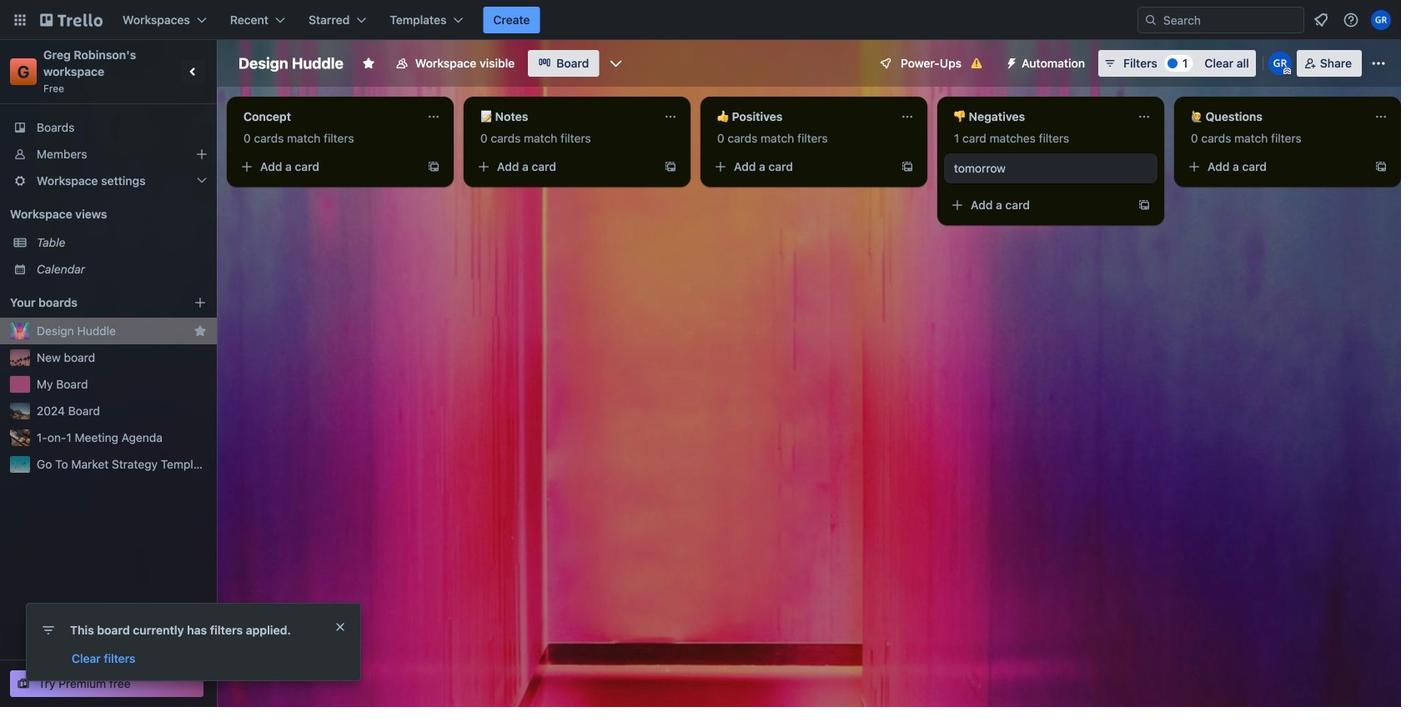 Task type: describe. For each thing, give the bounding box(es) containing it.
this member is an admin of this board. image
[[1284, 68, 1291, 75]]

Search field
[[1158, 8, 1304, 32]]

search image
[[1145, 13, 1158, 27]]

1 create from template… image from the left
[[664, 160, 677, 174]]

open information menu image
[[1343, 12, 1360, 28]]

your boards with 6 items element
[[10, 293, 169, 313]]

star or unstar board image
[[362, 57, 375, 70]]

back to home image
[[40, 7, 103, 33]]

primary element
[[0, 0, 1402, 40]]

starred icon image
[[194, 325, 207, 338]]

workspace navigation collapse icon image
[[182, 60, 205, 83]]



Task type: locate. For each thing, give the bounding box(es) containing it.
1 vertical spatial greg robinson (gregrobinson96) image
[[1269, 52, 1292, 75]]

2 horizontal spatial create from template… image
[[1138, 199, 1151, 212]]

0 vertical spatial greg robinson (gregrobinson96) image
[[1372, 10, 1392, 30]]

1 horizontal spatial create from template… image
[[901, 160, 914, 174]]

create from template… image
[[664, 160, 677, 174], [1375, 160, 1388, 174]]

alert
[[27, 604, 360, 681]]

None text field
[[234, 103, 420, 130], [707, 103, 894, 130], [944, 103, 1131, 130], [234, 103, 420, 130], [707, 103, 894, 130], [944, 103, 1131, 130]]

customize views image
[[608, 55, 624, 72]]

create from template… image
[[427, 160, 441, 174], [901, 160, 914, 174], [1138, 199, 1151, 212]]

0 horizontal spatial greg robinson (gregrobinson96) image
[[1269, 52, 1292, 75]]

greg robinson (gregrobinson96) image
[[1372, 10, 1392, 30], [1269, 52, 1292, 75]]

1 horizontal spatial greg robinson (gregrobinson96) image
[[1372, 10, 1392, 30]]

2 create from template… image from the left
[[1375, 160, 1388, 174]]

0 notifications image
[[1312, 10, 1332, 30]]

greg robinson (gregrobinson96) image right open information menu 'icon'
[[1372, 10, 1392, 30]]

None text field
[[471, 103, 657, 130], [1181, 103, 1368, 130], [471, 103, 657, 130], [1181, 103, 1368, 130]]

dismiss flag image
[[334, 621, 347, 634]]

sm image
[[999, 50, 1022, 73]]

show menu image
[[1371, 55, 1387, 72]]

0 horizontal spatial create from template… image
[[427, 160, 441, 174]]

Board name text field
[[230, 50, 352, 77]]

1 horizontal spatial create from template… image
[[1375, 160, 1388, 174]]

greg robinson (gregrobinson96) image down the 'search' field
[[1269, 52, 1292, 75]]

0 horizontal spatial create from template… image
[[664, 160, 677, 174]]

add board image
[[194, 296, 207, 310]]



Task type: vqa. For each thing, say whether or not it's contained in the screenshot.
middle Create from template… image
yes



